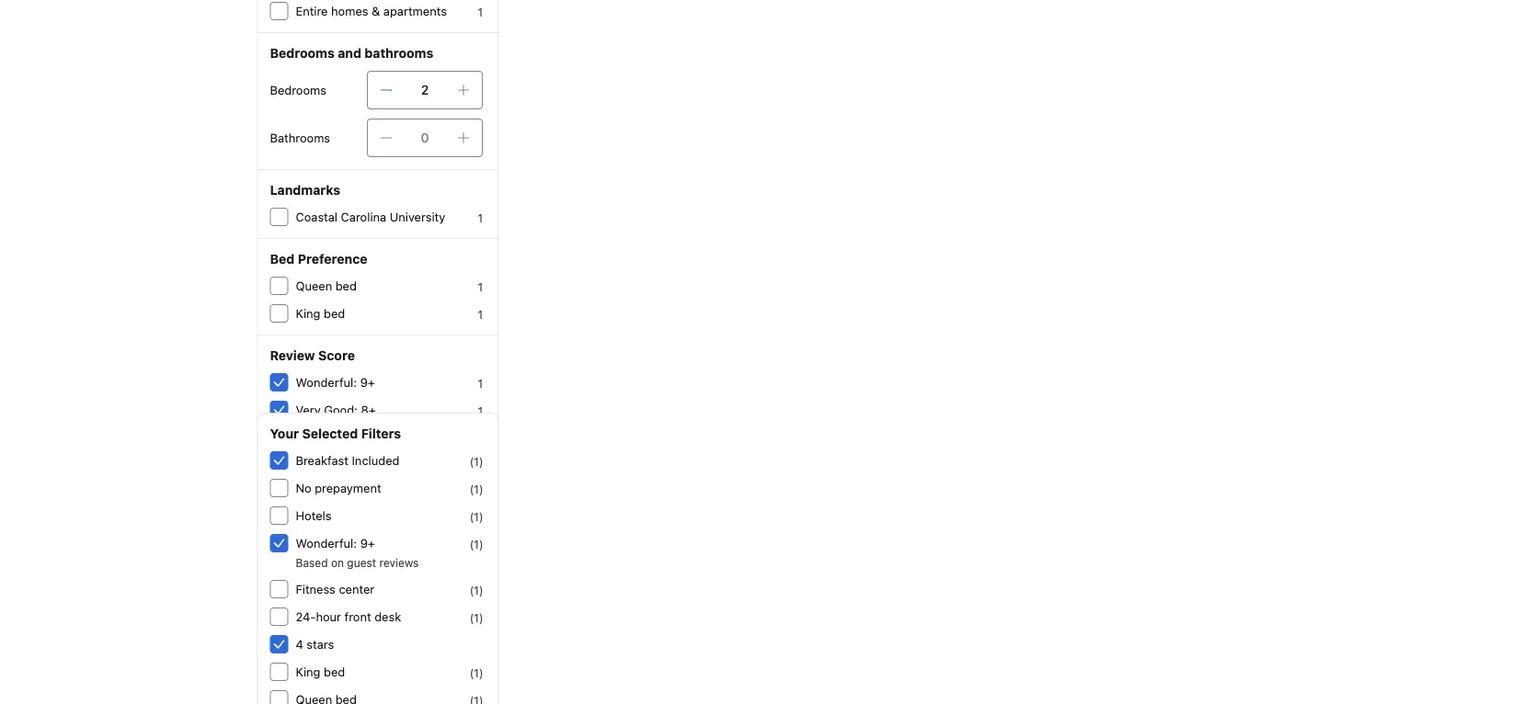 Task type: describe. For each thing, give the bounding box(es) containing it.
1 for king bed
[[478, 308, 483, 321]]

2
[[421, 82, 429, 97]]

very
[[296, 403, 321, 417]]

1 24- from the top
[[296, 555, 316, 569]]

(1) for 9+
[[470, 538, 483, 551]]

prepayment
[[315, 482, 381, 495]]

1 for very good: 8+
[[478, 405, 483, 418]]

wonderful: 9+ for 1
[[296, 376, 375, 390]]

good: 7+
[[296, 431, 347, 445]]

based on guest reviews
[[296, 556, 419, 569]]

free
[[296, 610, 320, 624]]

stars
[[307, 638, 334, 652]]

breakfast
[[296, 454, 349, 468]]

fitness center for 1
[[296, 583, 375, 596]]

center for (1)
[[339, 583, 375, 596]]

apartments
[[383, 4, 447, 18]]

(1) for prepayment
[[470, 483, 483, 496]]

bedrooms and bathrooms
[[270, 46, 434, 61]]

score
[[318, 348, 355, 363]]

pleasant: 6+
[[296, 459, 365, 472]]

very good: 8+
[[296, 403, 376, 417]]

fitness for (1)
[[296, 583, 336, 596]]

reviews
[[379, 556, 419, 569]]

2 front from the top
[[345, 610, 371, 624]]

preference
[[298, 252, 368, 267]]

1 for non-smoking rooms
[[478, 529, 483, 542]]

queen bed
[[296, 279, 357, 293]]

9+ for (1)
[[360, 537, 375, 550]]

bedrooms for bedrooms and bathrooms
[[270, 46, 335, 61]]

7+
[[333, 431, 347, 445]]

non-
[[296, 527, 324, 541]]

rooms
[[374, 527, 409, 541]]

2 hour from the top
[[316, 610, 341, 624]]

selected
[[302, 426, 358, 441]]

amenities
[[270, 500, 334, 515]]

2 24-hour front desk from the top
[[296, 610, 401, 624]]

8+
[[361, 403, 376, 417]]

bedrooms for bedrooms
[[270, 83, 327, 97]]

fitness center for (1)
[[296, 583, 375, 596]]

center for 1
[[339, 583, 375, 596]]

king bed for (1)
[[296, 665, 345, 679]]

based
[[296, 556, 328, 569]]

landmarks
[[270, 183, 340, 198]]

swimming pool
[[296, 638, 380, 652]]

1 for wonderful: 9+
[[478, 377, 483, 390]]

(1) for bed
[[470, 667, 483, 680]]

free wifi
[[296, 610, 348, 624]]

guest
[[347, 556, 376, 569]]

king for (1)
[[296, 665, 321, 679]]

1 desk from the top
[[375, 555, 401, 569]]

1 vertical spatial good:
[[296, 431, 329, 445]]

1 24-hour front desk from the top
[[296, 555, 401, 569]]

2 24- from the top
[[296, 610, 316, 624]]

wonderful: for 1
[[296, 376, 357, 390]]

no
[[296, 482, 312, 495]]



Task type: vqa. For each thing, say whether or not it's contained in the screenshot.
second Wonderful: 9+ from the top
yes



Task type: locate. For each thing, give the bounding box(es) containing it.
1 for coastal carolina university
[[478, 212, 483, 224]]

0 vertical spatial wonderful: 9+
[[296, 376, 375, 390]]

king bed down queen bed
[[296, 307, 345, 321]]

breakfast included
[[296, 454, 400, 468]]

9 1 from the top
[[478, 612, 483, 625]]

bedrooms up bathrooms
[[270, 83, 327, 97]]

6+
[[350, 459, 365, 472]]

wonderful: for (1)
[[296, 537, 357, 550]]

wifi
[[324, 610, 348, 624]]

0 vertical spatial good:
[[324, 403, 358, 417]]

24- down non-
[[296, 555, 316, 569]]

king bed down stars
[[296, 665, 345, 679]]

3
[[476, 460, 483, 473]]

smoking
[[324, 527, 371, 541]]

7 1 from the top
[[478, 529, 483, 542]]

1 (1) from the top
[[470, 455, 483, 468]]

good: up your selected filters
[[324, 403, 358, 417]]

review score
[[270, 348, 355, 363]]

(1) for included
[[470, 455, 483, 468]]

king bed for 1
[[296, 307, 345, 321]]

bathrooms
[[365, 46, 434, 61]]

0 vertical spatial front
[[345, 555, 371, 569]]

hotels
[[296, 509, 332, 523]]

coastal carolina university
[[296, 210, 445, 224]]

24-hour front desk down smoking
[[296, 555, 401, 569]]

coastal
[[296, 210, 338, 224]]

bed preference
[[270, 252, 368, 267]]

1 1 from the top
[[478, 6, 483, 18]]

2 desk from the top
[[375, 610, 401, 624]]

wonderful: 9+ down score
[[296, 376, 375, 390]]

(1)
[[470, 455, 483, 468], [470, 483, 483, 496], [470, 510, 483, 523], [470, 538, 483, 551], [470, 584, 483, 597], [470, 612, 483, 625], [470, 667, 483, 680]]

3 (1) from the top
[[470, 510, 483, 523]]

2 9+ from the top
[[360, 537, 375, 550]]

1 for entire homes & apartments
[[478, 6, 483, 18]]

2 king bed from the top
[[296, 665, 345, 679]]

9+ up guest
[[360, 537, 375, 550]]

5 (1) from the top
[[470, 584, 483, 597]]

1 9+ from the top
[[360, 376, 375, 390]]

non-smoking rooms
[[296, 527, 409, 541]]

1 king from the top
[[296, 307, 321, 321]]

2 1 from the top
[[478, 212, 483, 224]]

1
[[478, 6, 483, 18], [478, 212, 483, 224], [478, 281, 483, 293], [478, 308, 483, 321], [478, 377, 483, 390], [478, 405, 483, 418], [478, 529, 483, 542], [478, 584, 483, 597], [478, 612, 483, 625]]

2 vertical spatial bed
[[324, 665, 345, 679]]

1 vertical spatial front
[[345, 610, 371, 624]]

amenities
[[309, 679, 371, 694]]

1 for free wifi
[[478, 612, 483, 625]]

room amenities
[[270, 679, 371, 694]]

1 vertical spatial desk
[[375, 610, 401, 624]]

entire homes & apartments
[[296, 4, 447, 18]]

carolina
[[341, 210, 386, 224]]

1 vertical spatial wonderful:
[[296, 537, 357, 550]]

1 vertical spatial bedrooms
[[270, 83, 327, 97]]

wonderful: down score
[[296, 376, 357, 390]]

2 bedrooms from the top
[[270, 83, 327, 97]]

1 vertical spatial 24-
[[296, 610, 316, 624]]

1 for queen bed
[[478, 281, 483, 293]]

(1) for center
[[470, 584, 483, 597]]

king
[[296, 307, 321, 321], [296, 665, 321, 679]]

good: up breakfast
[[296, 431, 329, 445]]

front up pool
[[345, 610, 371, 624]]

0 vertical spatial desk
[[375, 555, 401, 569]]

included
[[352, 454, 400, 468]]

university
[[390, 210, 445, 224]]

9+
[[360, 376, 375, 390], [360, 537, 375, 550]]

1 hour from the top
[[316, 555, 341, 569]]

1 vertical spatial king bed
[[296, 665, 345, 679]]

24-hour front desk up swimming pool
[[296, 610, 401, 624]]

front
[[345, 555, 371, 569], [345, 610, 371, 624]]

fitness center
[[296, 583, 375, 596], [296, 583, 375, 596]]

review
[[270, 348, 315, 363]]

0 vertical spatial 24-hour front desk
[[296, 555, 401, 569]]

4 (1) from the top
[[470, 538, 483, 551]]

&
[[372, 4, 380, 18]]

room
[[270, 679, 306, 694]]

8 1 from the top
[[478, 584, 483, 597]]

0 vertical spatial 9+
[[360, 376, 375, 390]]

king bed
[[296, 307, 345, 321], [296, 665, 345, 679]]

fitness for 1
[[296, 583, 336, 596]]

king down 4 stars
[[296, 665, 321, 679]]

pool
[[356, 638, 380, 652]]

(1) for hour
[[470, 612, 483, 625]]

queen
[[296, 279, 332, 293]]

bedrooms down entire
[[270, 46, 335, 61]]

1 front from the top
[[345, 555, 371, 569]]

0 vertical spatial bedrooms
[[270, 46, 335, 61]]

good:
[[324, 403, 358, 417], [296, 431, 329, 445]]

and
[[338, 46, 361, 61]]

center
[[339, 583, 375, 596], [339, 583, 375, 596]]

3 1 from the top
[[478, 281, 483, 293]]

0 vertical spatial king bed
[[296, 307, 345, 321]]

2 wonderful: from the top
[[296, 537, 357, 550]]

king down queen at the left top of the page
[[296, 307, 321, 321]]

24-
[[296, 555, 316, 569], [296, 610, 316, 624]]

0 vertical spatial 24-
[[296, 555, 316, 569]]

bed
[[335, 279, 357, 293], [324, 307, 345, 321], [324, 665, 345, 679]]

0 vertical spatial bed
[[335, 279, 357, 293]]

1 for fitness center
[[478, 584, 483, 597]]

hour left guest
[[316, 555, 341, 569]]

homes
[[331, 4, 368, 18]]

wonderful: 9+ for (1)
[[296, 537, 375, 550]]

hour up swimming
[[316, 610, 341, 624]]

no prepayment
[[296, 482, 381, 495]]

4 stars
[[296, 638, 334, 652]]

9+ up 8+
[[360, 376, 375, 390]]

your
[[270, 426, 299, 441]]

1 wonderful: from the top
[[296, 376, 357, 390]]

9+ for 1
[[360, 376, 375, 390]]

1 vertical spatial wonderful: 9+
[[296, 537, 375, 550]]

0 vertical spatial king
[[296, 307, 321, 321]]

1 vertical spatial 9+
[[360, 537, 375, 550]]

wonderful: up 'on' in the bottom of the page
[[296, 537, 357, 550]]

desk up pool
[[375, 610, 401, 624]]

1 vertical spatial hour
[[316, 610, 341, 624]]

6 (1) from the top
[[470, 612, 483, 625]]

wonderful: 9+ up 'on' in the bottom of the page
[[296, 537, 375, 550]]

2 king from the top
[[296, 665, 321, 679]]

entire
[[296, 4, 328, 18]]

pleasant:
[[296, 459, 347, 472]]

bed down preference at the top of the page
[[335, 279, 357, 293]]

on
[[331, 556, 344, 569]]

bed down queen bed
[[324, 307, 345, 321]]

bed
[[270, 252, 295, 267]]

4 1 from the top
[[478, 308, 483, 321]]

2 (1) from the top
[[470, 483, 483, 496]]

wonderful:
[[296, 376, 357, 390], [296, 537, 357, 550]]

desk down rooms in the bottom of the page
[[375, 555, 401, 569]]

king for 1
[[296, 307, 321, 321]]

0 vertical spatial hour
[[316, 555, 341, 569]]

1 vertical spatial 24-hour front desk
[[296, 610, 401, 624]]

24-hour front desk
[[296, 555, 401, 569], [296, 610, 401, 624]]

0 vertical spatial wonderful:
[[296, 376, 357, 390]]

0
[[421, 130, 429, 145]]

desk
[[375, 555, 401, 569], [375, 610, 401, 624]]

hour
[[316, 555, 341, 569], [316, 610, 341, 624]]

6 1 from the top
[[478, 405, 483, 418]]

1 bedrooms from the top
[[270, 46, 335, 61]]

24- up 4
[[296, 610, 316, 624]]

wonderful: 9+
[[296, 376, 375, 390], [296, 537, 375, 550]]

swimming
[[296, 638, 353, 652]]

bed down swimming pool
[[324, 665, 345, 679]]

7 (1) from the top
[[470, 667, 483, 680]]

4
[[296, 638, 303, 652]]

1 vertical spatial king
[[296, 665, 321, 679]]

1 vertical spatial bed
[[324, 307, 345, 321]]

1 king bed from the top
[[296, 307, 345, 321]]

bedrooms
[[270, 46, 335, 61], [270, 83, 327, 97]]

2 wonderful: 9+ from the top
[[296, 537, 375, 550]]

1 wonderful: 9+ from the top
[[296, 376, 375, 390]]

fitness
[[296, 583, 336, 596], [296, 583, 336, 596]]

front right 'on' in the bottom of the page
[[345, 555, 371, 569]]

5 1 from the top
[[478, 377, 483, 390]]

bathrooms
[[270, 131, 330, 145]]

your selected filters
[[270, 426, 401, 441]]

filters
[[361, 426, 401, 441]]



